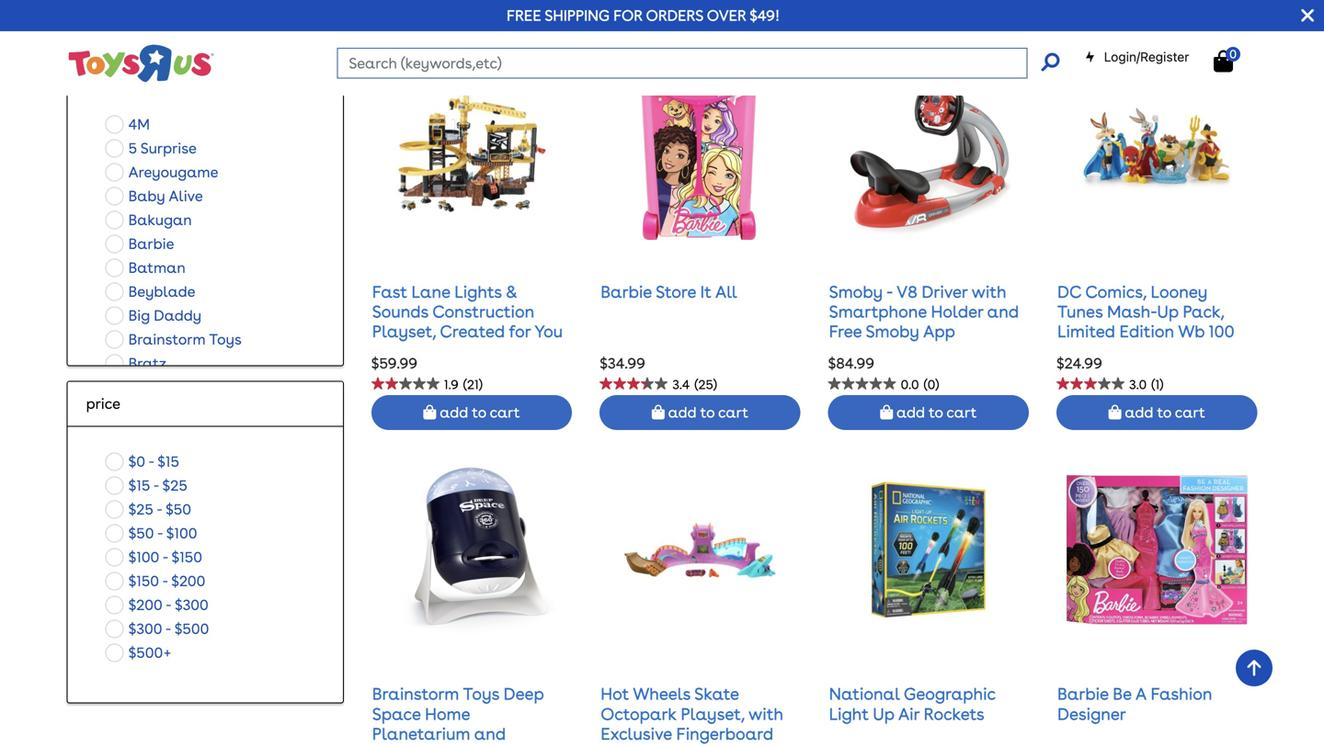 Task type: vqa. For each thing, say whether or not it's contained in the screenshot.
Barbie
yes



Task type: describe. For each thing, give the bounding box(es) containing it.
add to cart for fast lane lights & sounds construction playset, created for you by toys r us
[[436, 404, 520, 422]]

5 inside dc comics, looney tunes mash-up pack, limited edition wb 100 years anniversary, 5 looney tunes x dc figures
[[1207, 342, 1217, 361]]

$59.99
[[371, 355, 418, 373]]

areyougame button
[[100, 160, 224, 184]]

limited
[[1058, 322, 1115, 342]]

3.0 (1)
[[1129, 377, 1164, 393]]

3.0
[[1129, 377, 1147, 393]]

be
[[1113, 685, 1132, 705]]

shopping bag image for fast lane lights & sounds construction playset, created for you by toys r us
[[423, 405, 436, 420]]

0 link
[[1214, 47, 1252, 73]]

up inside national geographic light up air rockets
[[873, 705, 894, 724]]

sounds
[[372, 302, 428, 322]]

driver
[[922, 282, 968, 302]]

$100 - $150 button
[[100, 546, 208, 570]]

$25 inside 'button'
[[162, 477, 187, 495]]

$500
[[174, 620, 209, 638]]

free
[[507, 6, 541, 24]]

hot
[[601, 685, 629, 705]]

$84.99
[[828, 355, 875, 373]]

free shipping for orders over $49! link
[[507, 6, 780, 24]]

$150 inside button
[[172, 548, 202, 566]]

r
[[436, 342, 446, 361]]

baby alive button
[[100, 184, 208, 208]]

all
[[715, 282, 737, 302]]

comics,
[[1085, 282, 1147, 302]]

games
[[175, 15, 222, 33]]

lane
[[411, 282, 450, 302]]

0 horizontal spatial skate
[[636, 744, 681, 748]]

shopping bag image for smoby - v8 driver with smartphone holder and free smoby app
[[880, 405, 893, 420]]

add for dc comics, looney tunes mash-up pack, limited edition wb 100 years anniversary, 5 looney tunes x dc figures
[[1125, 404, 1154, 422]]

bakugan
[[128, 211, 192, 229]]

1 vertical spatial tunes
[[1118, 362, 1163, 381]]

playset, inside fast lane lights & sounds construction playset, created for you by toys r us $59.99
[[372, 322, 436, 342]]

for
[[614, 6, 643, 24]]

$200 - $300 button
[[100, 594, 214, 617]]

0
[[1230, 47, 1237, 61]]

projector
[[372, 744, 442, 748]]

add to cart for barbie store it all
[[665, 404, 749, 422]]

add for smoby - v8 driver with smartphone holder and free smoby app
[[897, 404, 925, 422]]

(1)
[[1152, 377, 1164, 393]]

big
[[128, 307, 150, 325]]

(21)
[[463, 377, 483, 393]]

with inside "smoby - v8 driver with smartphone holder and free smoby app"
[[972, 282, 1007, 302]]

add to cart for smoby - v8 driver with smartphone holder and free smoby app
[[893, 404, 977, 422]]

free
[[829, 322, 862, 342]]

- for $15
[[153, 477, 159, 495]]

lights
[[455, 282, 502, 302]]

big daddy button
[[100, 304, 207, 328]]

$300 - $500 button
[[100, 617, 215, 641]]

0 horizontal spatial dc
[[1058, 282, 1082, 302]]

dc comics, looney tunes mash-up pack, limited edition wb 100 years anniversary, 5 looney tunes x dc figures image
[[1081, 55, 1233, 240]]

edition
[[1120, 322, 1174, 342]]

to left free at the top of the page
[[472, 1, 486, 19]]

login/register button
[[1085, 48, 1189, 66]]

login/register
[[1104, 49, 1189, 64]]

to for dc comics, looney tunes mash-up pack, limited edition wb 100 years anniversary, 5 looney tunes x dc figures
[[1157, 404, 1172, 422]]

0 horizontal spatial shopping bag image
[[1109, 405, 1122, 420]]

barbie for barbie be a fashion designer
[[1058, 685, 1109, 705]]

5 surprise
[[128, 139, 197, 157]]

toys r us image
[[67, 43, 214, 84]]

national
[[829, 685, 900, 705]]

cart for dc comics, looney tunes mash-up pack, limited edition wb 100 years anniversary, 5 looney tunes x dc figures
[[1175, 404, 1205, 422]]

to for smoby - v8 driver with smartphone holder and free smoby app
[[929, 404, 943, 422]]

$150 inside 'button'
[[128, 572, 159, 590]]

24
[[470, 744, 489, 748]]

$100 - $150
[[128, 548, 202, 566]]

fast
[[372, 282, 407, 302]]

add left free at the top of the page
[[440, 1, 468, 19]]

$300 - $500
[[128, 620, 209, 638]]

shopping bag image for barbie store it all
[[652, 405, 665, 420]]

batman
[[128, 259, 186, 277]]

price
[[86, 395, 120, 413]]

add to cart for dc comics, looney tunes mash-up pack, limited edition wb 100 years anniversary, 5 looney tunes x dc figures
[[1122, 404, 1205, 422]]

board games button
[[100, 12, 228, 36]]

barbie store it all image
[[608, 55, 792, 240]]

$0 - $15
[[128, 453, 179, 471]]

hot wheels skate octopark playset, with exclusive fingerboard and skate shoes image
[[625, 458, 776, 643]]

alive
[[169, 187, 203, 205]]

$25 - $50 button
[[100, 498, 197, 522]]

with inside hot wheels skate octopark playset, with exclusive fingerboard and skate shoes
[[749, 705, 784, 724]]

fast lane lights & sounds construction playset, created for you by toys r us link
[[372, 282, 563, 361]]

hot wheels skate octopark playset, with exclusive fingerboard and skate shoes
[[601, 685, 784, 748]]

brand element
[[86, 56, 324, 78]]

x
[[1168, 362, 1179, 381]]

brainstorm for brainstorm toys
[[128, 331, 206, 348]]

geographic
[[904, 685, 996, 705]]

light
[[829, 705, 869, 724]]

shopping bag image inside 0 link
[[1214, 50, 1233, 72]]

barbie for barbie store it all
[[601, 282, 652, 302]]

0 horizontal spatial $100
[[128, 548, 159, 566]]

0 horizontal spatial $300
[[128, 620, 162, 638]]

4m button
[[100, 113, 155, 136]]

up inside dc comics, looney tunes mash-up pack, limited edition wb 100 years anniversary, 5 looney tunes x dc figures
[[1157, 302, 1179, 322]]

w/
[[446, 744, 466, 748]]

you
[[535, 322, 563, 342]]

to left $49!
[[700, 1, 715, 19]]

baby alive
[[128, 187, 203, 205]]

brand
[[86, 57, 129, 75]]

brainstorm toys deep space home planetarium and projector w/ 24 co
[[372, 685, 567, 748]]

brainstorm toys deep space home planetarium and projector w/ 24 co link
[[372, 685, 567, 748]]

1 vertical spatial dc
[[1183, 362, 1207, 381]]

rockets
[[924, 705, 985, 724]]

anniversary,
[[1105, 342, 1203, 361]]

barbie be a fashion designer image
[[1065, 458, 1249, 643]]

cart for fast lane lights & sounds construction playset, created for you by toys r us
[[490, 404, 520, 422]]

created
[[440, 322, 505, 342]]

- for $50
[[157, 525, 163, 542]]

$24.99
[[1057, 355, 1102, 373]]

baby
[[128, 187, 165, 205]]

1.9 (21)
[[444, 377, 483, 393]]

1 vertical spatial smoby
[[866, 322, 919, 342]]

add for fast lane lights & sounds construction playset, created for you by toys r us
[[440, 404, 468, 422]]

by
[[372, 342, 392, 361]]

barbie for barbie
[[128, 235, 174, 253]]

shoes
[[685, 744, 731, 748]]

Enter Keyword or Item No. search field
[[337, 48, 1028, 79]]



Task type: locate. For each thing, give the bounding box(es) containing it.
toys inside button
[[209, 331, 242, 348]]

add down 0.0
[[897, 404, 925, 422]]

close button image
[[1301, 6, 1314, 26]]

barbie button
[[100, 232, 180, 256]]

$25 up the $25 - $50
[[162, 477, 187, 495]]

brainstorm up space
[[372, 685, 459, 705]]

1 horizontal spatial 5
[[1207, 342, 1217, 361]]

1 horizontal spatial barbie
[[601, 282, 652, 302]]

over
[[707, 6, 746, 24]]

0 vertical spatial with
[[972, 282, 1007, 302]]

- right $0 on the bottom left
[[148, 453, 154, 471]]

$500+ button
[[100, 641, 177, 665]]

fingerboard
[[676, 725, 774, 744]]

$50 down $25 - $50 button on the bottom
[[128, 525, 154, 542]]

toys up price element
[[209, 331, 242, 348]]

0 vertical spatial $300
[[175, 596, 209, 614]]

beyblade button
[[100, 280, 201, 304]]

$150 - $200
[[128, 572, 205, 590]]

tunes up limited
[[1058, 302, 1103, 322]]

daddy
[[154, 307, 202, 325]]

areyougame
[[128, 163, 218, 181]]

- for $100
[[163, 548, 168, 566]]

and down exclusive
[[601, 744, 632, 748]]

free shipping for orders over $49!
[[507, 6, 780, 24]]

1 vertical spatial up
[[873, 705, 894, 724]]

big daddy
[[128, 307, 202, 325]]

cart for smoby - v8 driver with smartphone holder and free smoby app
[[947, 404, 977, 422]]

years
[[1058, 342, 1101, 361]]

100
[[1209, 322, 1235, 342]]

$500+
[[128, 644, 172, 662]]

toys for brainstorm toys deep space home planetarium and projector w/ 24 co
[[463, 685, 499, 705]]

1 vertical spatial playset,
[[681, 705, 745, 724]]

0 vertical spatial shopping bag image
[[1214, 50, 1233, 72]]

1 vertical spatial $200
[[128, 596, 162, 614]]

tunes down anniversary,
[[1118, 362, 1163, 381]]

1 horizontal spatial $300
[[175, 596, 209, 614]]

$49!
[[750, 6, 780, 24]]

1 horizontal spatial $100
[[166, 525, 197, 542]]

- down $0 - $15
[[153, 477, 159, 495]]

and inside brainstorm toys deep space home planetarium and projector w/ 24 co
[[474, 725, 506, 744]]

1 horizontal spatial $15
[[157, 453, 179, 471]]

1 vertical spatial 5
[[1207, 342, 1217, 361]]

toys inside brainstorm toys deep space home planetarium and projector w/ 24 co
[[463, 685, 499, 705]]

1 vertical spatial barbie
[[601, 282, 652, 302]]

$150
[[172, 548, 202, 566], [128, 572, 159, 590]]

- for $25
[[157, 501, 162, 519]]

for
[[509, 322, 531, 342]]

tunes
[[1058, 302, 1103, 322], [1118, 362, 1163, 381]]

and right holder
[[987, 302, 1019, 322]]

$25 down $15 - $25 'button'
[[128, 501, 153, 519]]

1 vertical spatial skate
[[636, 744, 681, 748]]

toys inside fast lane lights & sounds construction playset, created for you by toys r us $59.99
[[396, 342, 432, 361]]

2 horizontal spatial toys
[[463, 685, 499, 705]]

home
[[425, 705, 470, 724]]

dc comics, looney tunes mash-up pack, limited edition wb 100 years anniversary, 5 looney tunes x dc figures link
[[1058, 282, 1235, 401]]

0 horizontal spatial 5
[[128, 139, 137, 157]]

$50
[[166, 501, 191, 519], [128, 525, 154, 542]]

-
[[886, 282, 893, 302], [148, 453, 154, 471], [153, 477, 159, 495], [157, 501, 162, 519], [157, 525, 163, 542], [163, 548, 168, 566], [162, 572, 168, 590], [166, 596, 171, 614], [165, 620, 171, 638]]

0 horizontal spatial with
[[749, 705, 784, 724]]

to down the (21)
[[472, 404, 486, 422]]

smoby up smartphone
[[829, 282, 883, 302]]

store
[[656, 282, 696, 302]]

0 horizontal spatial $25
[[128, 501, 153, 519]]

- up $150 - $200
[[163, 548, 168, 566]]

0 vertical spatial barbie
[[128, 235, 174, 253]]

beyblade
[[128, 283, 195, 301]]

- down the "$15 - $25"
[[157, 501, 162, 519]]

to for fast lane lights & sounds construction playset, created for you by toys r us
[[472, 404, 486, 422]]

barbie left store
[[601, 282, 652, 302]]

$200 down the $150 - $200 'button'
[[128, 596, 162, 614]]

$300 up "$500+"
[[128, 620, 162, 638]]

&
[[506, 282, 517, 302]]

1 vertical spatial $300
[[128, 620, 162, 638]]

brainstorm toys deep space home planetarium and projector w/ 24 color nasa images - stem toy image
[[380, 458, 564, 643]]

shopping bag image right login/register
[[1214, 50, 1233, 72]]

add to cart button for smoby - v8 driver with smartphone holder and free smoby app
[[828, 396, 1029, 431]]

0 vertical spatial 5
[[128, 139, 137, 157]]

to down (1)
[[1157, 404, 1172, 422]]

cart for barbie store it all
[[718, 404, 749, 422]]

- down the $25 - $50
[[157, 525, 163, 542]]

1 vertical spatial shopping bag image
[[1109, 405, 1122, 420]]

1 horizontal spatial and
[[601, 744, 632, 748]]

deep
[[504, 685, 544, 705]]

1 vertical spatial looney
[[1058, 362, 1114, 381]]

batman button
[[100, 256, 191, 280]]

0 horizontal spatial looney
[[1058, 362, 1114, 381]]

smoby - v8 driver with smartphone holder and free smoby app image
[[836, 55, 1021, 240]]

bratz button
[[100, 352, 172, 376]]

looney up figures
[[1058, 362, 1114, 381]]

0 vertical spatial $15
[[157, 453, 179, 471]]

$15 down $0 - $15 button
[[128, 477, 150, 495]]

$150 up $150 - $200
[[172, 548, 202, 566]]

1 horizontal spatial $150
[[172, 548, 202, 566]]

1 vertical spatial $150
[[128, 572, 159, 590]]

price element
[[86, 393, 324, 415]]

- for $300
[[165, 620, 171, 638]]

toys for brainstorm toys
[[209, 331, 242, 348]]

- left the v8
[[886, 282, 893, 302]]

skate down exclusive
[[636, 744, 681, 748]]

5 inside button
[[128, 139, 137, 157]]

0 horizontal spatial brainstorm
[[128, 331, 206, 348]]

and inside "smoby - v8 driver with smartphone holder and free smoby app"
[[987, 302, 1019, 322]]

0.0
[[901, 377, 919, 393]]

to for barbie store it all
[[700, 404, 715, 422]]

- for $150
[[162, 572, 168, 590]]

- for smoby
[[886, 282, 893, 302]]

1 vertical spatial $50
[[128, 525, 154, 542]]

$100 down $50 - $100 button
[[128, 548, 159, 566]]

1 horizontal spatial shopping bag image
[[1214, 50, 1233, 72]]

1 horizontal spatial dc
[[1183, 362, 1207, 381]]

to down "(0)"
[[929, 404, 943, 422]]

1 vertical spatial with
[[749, 705, 784, 724]]

$300 up $500
[[175, 596, 209, 614]]

None search field
[[337, 48, 1060, 79]]

0 vertical spatial playset,
[[372, 322, 436, 342]]

$150 down $100 - $150 button
[[128, 572, 159, 590]]

1 vertical spatial $100
[[128, 548, 159, 566]]

space
[[372, 705, 421, 724]]

fashion
[[1151, 685, 1212, 705]]

brainstorm down big daddy
[[128, 331, 206, 348]]

$34.99
[[600, 355, 645, 373]]

0 vertical spatial $50
[[166, 501, 191, 519]]

0 vertical spatial $25
[[162, 477, 187, 495]]

$15 inside button
[[157, 453, 179, 471]]

1.9
[[444, 377, 459, 393]]

shipping
[[545, 6, 610, 24]]

toys up home
[[463, 685, 499, 705]]

air
[[898, 705, 920, 724]]

1 horizontal spatial tunes
[[1118, 362, 1163, 381]]

2 horizontal spatial barbie
[[1058, 685, 1109, 705]]

playset, inside hot wheels skate octopark playset, with exclusive fingerboard and skate shoes
[[681, 705, 745, 724]]

brainstorm toys button
[[100, 328, 247, 352]]

0 horizontal spatial tunes
[[1058, 302, 1103, 322]]

dc right 'x'
[[1183, 362, 1207, 381]]

0 horizontal spatial up
[[873, 705, 894, 724]]

1 horizontal spatial $200
[[171, 572, 205, 590]]

1 horizontal spatial playset,
[[681, 705, 745, 724]]

- for $200
[[166, 596, 171, 614]]

$200 inside button
[[128, 596, 162, 614]]

add down 3.0
[[1125, 404, 1154, 422]]

smoby down smartphone
[[866, 322, 919, 342]]

toys left r
[[396, 342, 432, 361]]

fast lane lights & sounds construction playset, created for you by toys r us image
[[396, 55, 547, 240]]

1 horizontal spatial skate
[[694, 685, 739, 705]]

app
[[923, 322, 955, 342]]

shopping bag image
[[1214, 50, 1233, 72], [1109, 405, 1122, 420]]

1 horizontal spatial looney
[[1151, 282, 1208, 302]]

1 vertical spatial brainstorm
[[372, 685, 459, 705]]

$200 inside 'button'
[[171, 572, 205, 590]]

shopping bag image
[[652, 3, 665, 17], [423, 405, 436, 420], [652, 405, 665, 420], [880, 405, 893, 420]]

add down 3.4
[[668, 404, 697, 422]]

$25
[[162, 477, 187, 495], [128, 501, 153, 519]]

- inside 'button'
[[162, 572, 168, 590]]

0 vertical spatial up
[[1157, 302, 1179, 322]]

$50 up $50 - $100
[[166, 501, 191, 519]]

playset, down sounds
[[372, 322, 436, 342]]

0 horizontal spatial barbie
[[128, 235, 174, 253]]

- up $300 - $500
[[166, 596, 171, 614]]

with up holder
[[972, 282, 1007, 302]]

add down 1.9
[[440, 404, 468, 422]]

with up fingerboard
[[749, 705, 784, 724]]

- inside 'button'
[[153, 477, 159, 495]]

to
[[472, 1, 486, 19], [700, 1, 715, 19], [472, 404, 486, 422], [700, 404, 715, 422], [929, 404, 943, 422], [1157, 404, 1172, 422]]

$25 - $50
[[128, 501, 191, 519]]

$15 up the "$15 - $25"
[[157, 453, 179, 471]]

0 horizontal spatial $15
[[128, 477, 150, 495]]

figures
[[1058, 381, 1114, 401]]

5 down 100
[[1207, 342, 1217, 361]]

barbie down bakugan button
[[128, 235, 174, 253]]

wb
[[1178, 322, 1205, 342]]

it
[[700, 282, 711, 302]]

- down $100 - $150
[[162, 572, 168, 590]]

bakugan button
[[100, 208, 197, 232]]

5 down 4m button on the left
[[128, 139, 137, 157]]

0 vertical spatial $150
[[172, 548, 202, 566]]

1 horizontal spatial brainstorm
[[372, 685, 459, 705]]

up up edition
[[1157, 302, 1179, 322]]

0 vertical spatial looney
[[1151, 282, 1208, 302]]

and inside hot wheels skate octopark playset, with exclusive fingerboard and skate shoes
[[601, 744, 632, 748]]

0.0 (0)
[[901, 377, 939, 393]]

smoby - v8 driver with smartphone holder and free smoby app
[[829, 282, 1019, 342]]

1 horizontal spatial $25
[[162, 477, 187, 495]]

national geographic light up air rockets image
[[853, 458, 1004, 643]]

0 vertical spatial skate
[[694, 685, 739, 705]]

1 horizontal spatial $50
[[166, 501, 191, 519]]

looney up the pack,
[[1151, 282, 1208, 302]]

hot wheels skate octopark playset, with exclusive fingerboard and skate shoes link
[[601, 685, 784, 748]]

with
[[972, 282, 1007, 302], [749, 705, 784, 724]]

barbie inside barbie be a fashion designer
[[1058, 685, 1109, 705]]

add to cart button for dc comics, looney tunes mash-up pack, limited edition wb 100 years anniversary, 5 looney tunes x dc figures
[[1057, 396, 1257, 431]]

barbie store it all
[[601, 282, 737, 302]]

0 horizontal spatial $150
[[128, 572, 159, 590]]

0 horizontal spatial toys
[[209, 331, 242, 348]]

- inside "smoby - v8 driver with smartphone holder and free smoby app"
[[886, 282, 893, 302]]

brainstorm inside button
[[128, 331, 206, 348]]

$100 up $100 - $150
[[166, 525, 197, 542]]

- left $500
[[165, 620, 171, 638]]

barbie store it all link
[[601, 282, 737, 302]]

skate up fingerboard
[[694, 685, 739, 705]]

add to cart button for barbie store it all
[[600, 396, 801, 431]]

smoby - v8 driver with smartphone holder and free smoby app link
[[829, 282, 1019, 342]]

to down the (25)
[[700, 404, 715, 422]]

surprise
[[140, 139, 197, 157]]

add for barbie store it all
[[668, 404, 697, 422]]

5 surprise button
[[100, 136, 202, 160]]

$200 up $200 - $300
[[171, 572, 205, 590]]

exclusive
[[601, 725, 672, 744]]

1 horizontal spatial toys
[[396, 342, 432, 361]]

smartphone
[[829, 302, 927, 322]]

dc up limited
[[1058, 282, 1082, 302]]

0 vertical spatial dc
[[1058, 282, 1082, 302]]

2 vertical spatial barbie
[[1058, 685, 1109, 705]]

barbie inside button
[[128, 235, 174, 253]]

0 vertical spatial tunes
[[1058, 302, 1103, 322]]

0 vertical spatial brainstorm
[[128, 331, 206, 348]]

0 horizontal spatial $50
[[128, 525, 154, 542]]

bratz
[[128, 354, 167, 372]]

add left over
[[668, 1, 697, 19]]

barbie up designer
[[1058, 685, 1109, 705]]

0 vertical spatial $200
[[171, 572, 205, 590]]

3.4
[[672, 377, 690, 393]]

$25 inside button
[[128, 501, 153, 519]]

barbie be a fashion designer
[[1058, 685, 1212, 724]]

0 horizontal spatial $200
[[128, 596, 162, 614]]

national geographic light up air rockets link
[[829, 685, 996, 724]]

up left air
[[873, 705, 894, 724]]

0 horizontal spatial and
[[474, 725, 506, 744]]

holder
[[931, 302, 983, 322]]

v8
[[897, 282, 918, 302]]

0 vertical spatial smoby
[[829, 282, 883, 302]]

playset, up fingerboard
[[681, 705, 745, 724]]

$0
[[128, 453, 145, 471]]

brainstorm toys
[[128, 331, 242, 348]]

add to cart button for fast lane lights & sounds construction playset, created for you by toys r us
[[371, 396, 572, 431]]

1 horizontal spatial up
[[1157, 302, 1179, 322]]

$0 - $15 button
[[100, 450, 185, 474]]

brainstorm inside brainstorm toys deep space home planetarium and projector w/ 24 co
[[372, 685, 459, 705]]

1 vertical spatial $25
[[128, 501, 153, 519]]

shopping bag image down figures
[[1109, 405, 1122, 420]]

$15 inside 'button'
[[128, 477, 150, 495]]

1 vertical spatial $15
[[128, 477, 150, 495]]

skate
[[694, 685, 739, 705], [636, 744, 681, 748]]

(0)
[[924, 377, 939, 393]]

- for $0
[[148, 453, 154, 471]]

and
[[987, 302, 1019, 322], [474, 725, 506, 744], [601, 744, 632, 748]]

$15 - $25 button
[[100, 474, 193, 498]]

0 horizontal spatial playset,
[[372, 322, 436, 342]]

2 horizontal spatial and
[[987, 302, 1019, 322]]

and up 24
[[474, 725, 506, 744]]

brainstorm for brainstorm toys deep space home planetarium and projector w/ 24 co
[[372, 685, 459, 705]]

cart
[[490, 1, 520, 19], [718, 1, 749, 19], [490, 404, 520, 422], [718, 404, 749, 422], [947, 404, 977, 422], [1175, 404, 1205, 422]]

0 vertical spatial $100
[[166, 525, 197, 542]]

1 horizontal spatial with
[[972, 282, 1007, 302]]



